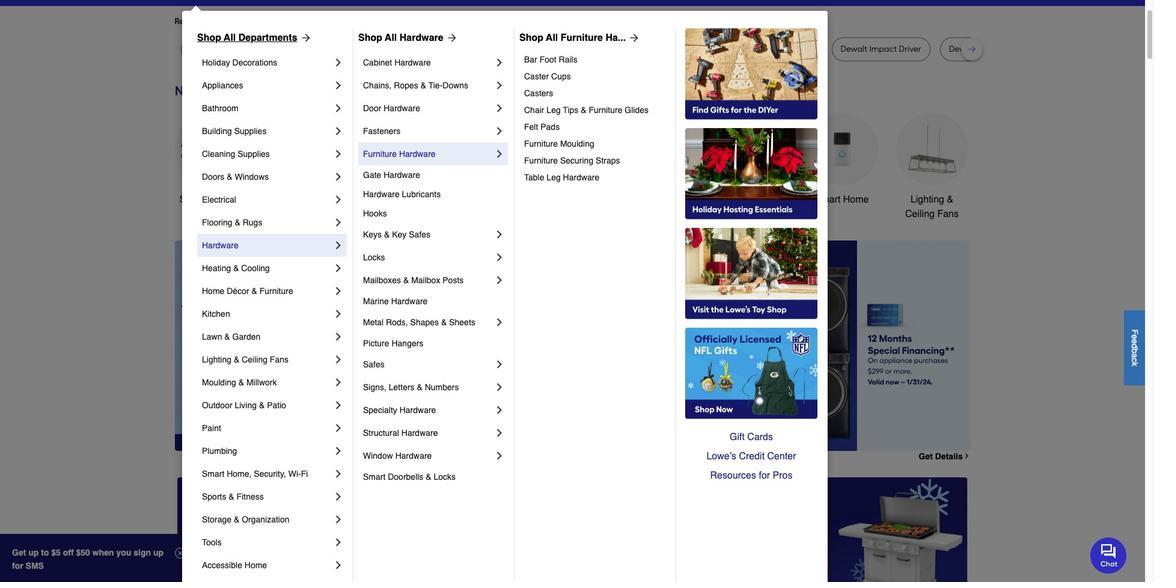 Task type: describe. For each thing, give the bounding box(es) containing it.
0 horizontal spatial bathroom
[[202, 103, 239, 113]]

chevron right image for smart home, security, wi-fi
[[333, 468, 345, 480]]

smart doorbells & locks link
[[363, 467, 506, 487]]

chevron right image for lawn & garden
[[333, 331, 345, 343]]

marine hardware link
[[363, 292, 506, 311]]

chevron right image for building supplies
[[333, 125, 345, 137]]

appliances
[[202, 81, 243, 90]]

sign
[[134, 548, 151, 558]]

dewalt for dewalt impact driver
[[841, 44, 868, 54]]

driver for impact driver
[[791, 44, 814, 54]]

chevron right image for cabinet hardware
[[494, 57, 506, 69]]

furniture hardware
[[363, 149, 436, 159]]

drill bit set
[[571, 44, 611, 54]]

holiday decorations link
[[202, 51, 333, 74]]

all for furniture
[[546, 32, 558, 43]]

paint link
[[202, 417, 333, 440]]

picture hangers link
[[363, 334, 506, 353]]

specialty
[[363, 405, 397, 415]]

felt
[[525, 122, 539, 132]]

chevron right image inside get details 'link'
[[963, 453, 971, 460]]

lawn & garden
[[202, 332, 261, 342]]

smart home
[[815, 194, 869, 205]]

resources
[[711, 470, 757, 481]]

home,
[[227, 469, 252, 479]]

furniture up kitchen link
[[260, 286, 293, 296]]

home for accessible home
[[245, 561, 267, 570]]

officially licensed n f l gifts. shop now. image
[[686, 328, 818, 419]]

leg for hardware
[[547, 173, 561, 182]]

f
[[1131, 329, 1140, 334]]

heating & cooling link
[[202, 257, 333, 280]]

structural hardware
[[363, 428, 438, 438]]

windows
[[235, 172, 269, 182]]

0 vertical spatial tools link
[[355, 113, 427, 207]]

1 vertical spatial locks
[[434, 472, 456, 482]]

accessible home link
[[202, 554, 333, 577]]

storage
[[202, 515, 232, 525]]

lighting inside lighting & ceiling fans
[[911, 194, 945, 205]]

structural
[[363, 428, 399, 438]]

arrow right image for shop all departments
[[297, 32, 312, 44]]

gate hardware link
[[363, 165, 506, 185]]

furniture up table
[[525, 156, 558, 165]]

straps
[[596, 156, 620, 165]]

furniture securing straps link
[[525, 152, 667, 169]]

chevron right image for home décor & furniture
[[333, 285, 345, 297]]

outdoor tools & equipment
[[628, 194, 696, 220]]

drill for dewalt drill bit
[[345, 44, 359, 54]]

chevron right image for window hardware
[[494, 450, 506, 462]]

furniture down casters link at the top of page
[[589, 105, 623, 115]]

hardware up hardware lubricants
[[384, 170, 420, 180]]

living
[[235, 401, 257, 410]]

safes inside 'link'
[[363, 360, 385, 369]]

felt pads link
[[525, 118, 667, 135]]

supplies for cleaning supplies
[[238, 149, 270, 159]]

smart for smart home
[[815, 194, 841, 205]]

dewalt for dewalt drill bit set
[[950, 44, 977, 54]]

furniture moulding link
[[525, 135, 667, 152]]

smart home, security, wi-fi link
[[202, 463, 333, 485]]

to
[[41, 548, 49, 558]]

letters
[[389, 383, 415, 392]]

smart for smart doorbells & locks
[[363, 472, 386, 482]]

window hardware link
[[363, 445, 494, 467]]

for up shop all hardware
[[378, 16, 389, 26]]

keys & key safes
[[363, 230, 431, 239]]

shop all hardware link
[[359, 31, 458, 45]]

marine hardware
[[363, 297, 428, 306]]

gift cards link
[[686, 428, 818, 447]]

hardware up smart doorbells & locks
[[396, 451, 432, 461]]

departments
[[239, 32, 297, 43]]

all for hardware
[[385, 32, 397, 43]]

arrow left image
[[399, 346, 411, 358]]

hardware up chains, ropes & tie-downs
[[395, 58, 431, 67]]

casters
[[525, 88, 554, 98]]

you for recommended searches for you
[[284, 16, 298, 26]]

sms
[[26, 561, 44, 571]]

k
[[1131, 362, 1140, 366]]

impact for impact driver
[[762, 44, 789, 54]]

chains,
[[363, 81, 392, 90]]

dewalt for dewalt drill
[[691, 44, 718, 54]]

kitchen
[[202, 309, 230, 319]]

recommended searches for you heading
[[175, 16, 971, 28]]

more suggestions for you link
[[308, 16, 415, 28]]

building
[[202, 126, 232, 136]]

decorations
[[233, 58, 277, 67]]

& inside "link"
[[239, 378, 244, 387]]

1 e from the top
[[1131, 334, 1140, 339]]

fans inside lighting & ceiling fans
[[938, 209, 959, 220]]

chevron right image for plumbing
[[333, 445, 345, 457]]

deals
[[218, 194, 242, 205]]

drill for dewalt drill
[[720, 44, 734, 54]]

get for get details
[[919, 452, 934, 461]]

chevron right image for electrical
[[333, 194, 345, 206]]

sports & fitness link
[[202, 485, 333, 508]]

furniture down felt pads
[[525, 139, 558, 149]]

0 vertical spatial lighting & ceiling fans link
[[897, 113, 969, 221]]

holiday hosting essentials. image
[[686, 128, 818, 220]]

structural hardware link
[[363, 422, 494, 445]]

suggestions
[[329, 16, 377, 26]]

fasteners link
[[363, 120, 494, 143]]

building supplies link
[[202, 120, 333, 143]]

paint
[[202, 423, 221, 433]]

supplies for building supplies
[[234, 126, 267, 136]]

hardware link
[[202, 234, 333, 257]]

lowe's credit center
[[707, 451, 797, 462]]

signs, letters & numbers
[[363, 383, 459, 392]]

scroll to item #2 image
[[650, 429, 679, 434]]

lawn & garden link
[[202, 325, 333, 348]]

mailbox
[[412, 275, 441, 285]]

home décor & furniture
[[202, 286, 293, 296]]

window
[[363, 451, 393, 461]]

3 impact from the left
[[870, 44, 898, 54]]

chair leg tips & furniture glides link
[[525, 102, 667, 118]]

shop all deals link
[[175, 113, 247, 207]]

get up to 2 free select tools or batteries when you buy 1 with select purchases. image
[[177, 477, 428, 582]]

gate
[[363, 170, 382, 180]]

metal
[[363, 318, 384, 327]]

cabinet
[[363, 58, 392, 67]]

chevron right image for door hardware
[[494, 102, 506, 114]]

hooks
[[363, 209, 387, 218]]

shop for shop all departments
[[197, 32, 221, 43]]

signs,
[[363, 383, 387, 392]]

rugs
[[243, 218, 262, 227]]

chevron right image for hardware
[[333, 239, 345, 251]]

chevron right image for chains, ropes & tie-downs
[[494, 79, 506, 91]]

chair
[[525, 105, 545, 115]]

chevron right image for cleaning supplies
[[333, 148, 345, 160]]

electrical link
[[202, 188, 333, 211]]

shapes
[[411, 318, 439, 327]]

gift cards
[[730, 432, 774, 443]]

table
[[525, 173, 545, 182]]

cups
[[552, 72, 571, 81]]

rails
[[559, 55, 578, 64]]

2 e from the top
[[1131, 339, 1140, 344]]

0 horizontal spatial tools
[[202, 538, 222, 547]]

hardware down 'fasteners' link
[[399, 149, 436, 159]]

chevron right image for fasteners
[[494, 125, 506, 137]]

chevron right image for heating & cooling
[[333, 262, 345, 274]]

chevron right image for structural hardware
[[494, 427, 506, 439]]

chevron right image for lighting & ceiling fans
[[333, 354, 345, 366]]

for left pros
[[759, 470, 771, 481]]

bar foot rails link
[[525, 51, 667, 68]]

gate hardware
[[363, 170, 420, 180]]

equipment
[[639, 209, 685, 220]]

furniture securing straps
[[525, 156, 620, 165]]

signs, letters & numbers link
[[363, 376, 494, 399]]

chevron right image for specialty hardware
[[494, 404, 506, 416]]

$50
[[76, 548, 90, 558]]

chevron right image for kitchen
[[333, 308, 345, 320]]



Task type: locate. For each thing, give the bounding box(es) containing it.
hardware down signs, letters & numbers
[[400, 405, 436, 415]]

0 vertical spatial bathroom
[[202, 103, 239, 113]]

furniture up drill bit set
[[561, 32, 603, 43]]

tools down storage on the bottom left of page
[[202, 538, 222, 547]]

0 horizontal spatial smart
[[202, 469, 225, 479]]

1 drill from the left
[[345, 44, 359, 54]]

safes link
[[363, 353, 494, 376]]

1 horizontal spatial lighting & ceiling fans link
[[897, 113, 969, 221]]

table leg hardware
[[525, 173, 600, 182]]

0 vertical spatial outdoor
[[628, 194, 662, 205]]

1 horizontal spatial get
[[919, 452, 934, 461]]

2 bit from the left
[[533, 44, 543, 54]]

1 horizontal spatial fans
[[938, 209, 959, 220]]

hardware down mailboxes & mailbox posts on the top of page
[[391, 297, 428, 306]]

1 horizontal spatial lighting & ceiling fans
[[906, 194, 959, 220]]

heating & cooling
[[202, 263, 270, 273]]

bit for dewalt drill bit
[[361, 44, 371, 54]]

0 vertical spatial safes
[[409, 230, 431, 239]]

1 horizontal spatial safes
[[409, 230, 431, 239]]

cooling
[[241, 263, 270, 273]]

bathroom link
[[202, 97, 333, 120], [716, 113, 788, 207]]

1 vertical spatial home
[[202, 286, 225, 296]]

2 horizontal spatial home
[[844, 194, 869, 205]]

3 bit from the left
[[587, 44, 597, 54]]

scroll to item #4 image
[[707, 429, 736, 434]]

furniture up the gate
[[363, 149, 397, 159]]

get up sms
[[12, 548, 26, 558]]

0 horizontal spatial shop
[[197, 32, 221, 43]]

chains, ropes & tie-downs link
[[363, 74, 494, 97]]

more suggestions for you
[[308, 16, 405, 26]]

1 horizontal spatial impact
[[762, 44, 789, 54]]

1 vertical spatial fans
[[270, 355, 289, 365]]

lawn
[[202, 332, 222, 342]]

dewalt drill
[[691, 44, 734, 54]]

1 horizontal spatial tools
[[380, 194, 403, 205]]

shop up "bar"
[[520, 32, 544, 43]]

hardware up cabinet hardware link
[[400, 32, 444, 43]]

outdoor inside outdoor tools & equipment
[[628, 194, 662, 205]]

ha...
[[606, 32, 626, 43]]

1 horizontal spatial ceiling
[[906, 209, 935, 220]]

foot
[[540, 55, 557, 64]]

impact
[[479, 44, 507, 54], [762, 44, 789, 54], [870, 44, 898, 54]]

driver
[[509, 44, 531, 54], [791, 44, 814, 54], [900, 44, 922, 54]]

chevron right image for storage & organization
[[333, 514, 345, 526]]

organization
[[242, 515, 290, 525]]

1 driver from the left
[[509, 44, 531, 54]]

0 horizontal spatial fans
[[270, 355, 289, 365]]

lubricants
[[402, 189, 441, 199]]

1 vertical spatial ceiling
[[242, 355, 268, 365]]

2 set from the left
[[1007, 44, 1019, 54]]

0 horizontal spatial get
[[12, 548, 26, 558]]

1 horizontal spatial driver
[[791, 44, 814, 54]]

shop inside "link"
[[197, 32, 221, 43]]

chains, ropes & tie-downs
[[363, 81, 469, 90]]

& inside 'link'
[[225, 332, 230, 342]]

2 impact from the left
[[762, 44, 789, 54]]

1 vertical spatial lighting & ceiling fans link
[[202, 348, 333, 371]]

leg right table
[[547, 173, 561, 182]]

felt pads
[[525, 122, 560, 132]]

chevron right image for tools
[[333, 537, 345, 549]]

moulding inside moulding & millwork "link"
[[202, 378, 236, 387]]

3 dewalt from the left
[[841, 44, 868, 54]]

get left details at the right bottom
[[919, 452, 934, 461]]

accessible
[[202, 561, 242, 570]]

get inside get up to $5 off $50 when you sign up for sms
[[12, 548, 26, 558]]

dewalt impact driver
[[841, 44, 922, 54]]

all up bar foot rails
[[546, 32, 558, 43]]

door hardware
[[363, 103, 420, 113]]

up to 30 percent off select grills and accessories. image
[[718, 477, 969, 582]]

1 vertical spatial lighting
[[202, 355, 232, 365]]

ropes
[[394, 81, 419, 90]]

up to 35 percent off select small appliances. image
[[447, 477, 698, 582]]

chevron right image for mailboxes & mailbox posts
[[494, 274, 506, 286]]

safes down picture
[[363, 360, 385, 369]]

cleaning supplies
[[202, 149, 270, 159]]

smart home link
[[806, 113, 879, 207]]

up right sign
[[153, 548, 164, 558]]

all up cabinet hardware
[[385, 32, 397, 43]]

for left sms
[[12, 561, 23, 571]]

hardware lubricants link
[[363, 185, 506, 204]]

3 driver from the left
[[900, 44, 922, 54]]

chevron right image for accessible home
[[333, 559, 345, 571]]

1 horizontal spatial set
[[1007, 44, 1019, 54]]

2 driver from the left
[[791, 44, 814, 54]]

&
[[421, 81, 427, 90], [581, 105, 587, 115], [227, 172, 233, 182], [690, 194, 696, 205], [948, 194, 954, 205], [235, 218, 240, 227], [384, 230, 390, 239], [233, 263, 239, 273], [404, 275, 409, 285], [252, 286, 257, 296], [441, 318, 447, 327], [225, 332, 230, 342], [234, 355, 240, 365], [239, 378, 244, 387], [417, 383, 423, 392], [259, 401, 265, 410], [426, 472, 432, 482], [229, 492, 234, 502], [234, 515, 240, 525]]

1 horizontal spatial home
[[245, 561, 267, 570]]

caster cups
[[525, 72, 571, 81]]

moulding inside furniture moulding link
[[561, 139, 595, 149]]

2 you from the left
[[391, 16, 405, 26]]

0 horizontal spatial outdoor
[[202, 401, 233, 410]]

chevron right image for keys & key safes
[[494, 229, 506, 241]]

hardware inside 'link'
[[400, 405, 436, 415]]

furniture
[[561, 32, 603, 43], [589, 105, 623, 115], [525, 139, 558, 149], [363, 149, 397, 159], [525, 156, 558, 165], [260, 286, 293, 296]]

1 dewalt from the left
[[316, 44, 343, 54]]

home décor & furniture link
[[202, 280, 333, 303]]

resources for pros
[[711, 470, 793, 481]]

shop for shop all hardware
[[359, 32, 383, 43]]

chevron right image for appliances
[[333, 79, 345, 91]]

supplies up 'cleaning supplies'
[[234, 126, 267, 136]]

bit
[[361, 44, 371, 54], [533, 44, 543, 54], [587, 44, 597, 54], [995, 44, 1005, 54]]

garden
[[233, 332, 261, 342]]

chevron right image for moulding & millwork
[[333, 377, 345, 389]]

4 drill from the left
[[979, 44, 993, 54]]

supplies inside "link"
[[238, 149, 270, 159]]

b
[[1131, 348, 1140, 353]]

arrow right image for shop all hardware
[[444, 32, 458, 44]]

you
[[116, 548, 131, 558]]

shop all furniture ha...
[[520, 32, 626, 43]]

0 horizontal spatial driver
[[509, 44, 531, 54]]

mailboxes & mailbox posts link
[[363, 269, 494, 292]]

shop all hardware
[[359, 32, 444, 43]]

1 vertical spatial get
[[12, 548, 26, 558]]

2 horizontal spatial tools
[[665, 194, 687, 205]]

drill for dewalt drill bit set
[[979, 44, 993, 54]]

outdoor for outdoor tools & equipment
[[628, 194, 662, 205]]

chat invite button image
[[1091, 537, 1128, 574]]

locks link
[[363, 246, 494, 269]]

all right shop
[[204, 194, 215, 205]]

rods,
[[386, 318, 408, 327]]

chevron right image for flooring & rugs
[[333, 217, 345, 229]]

chevron right image for sports & fitness
[[333, 491, 345, 503]]

shop all departments
[[197, 32, 297, 43]]

0 horizontal spatial bathroom link
[[202, 97, 333, 120]]

impact for impact driver bit
[[479, 44, 507, 54]]

4 bit from the left
[[995, 44, 1005, 54]]

2 drill from the left
[[571, 44, 585, 54]]

hardware down flooring
[[202, 241, 239, 250]]

hardware inside 'link'
[[563, 173, 600, 182]]

1 vertical spatial leg
[[547, 173, 561, 182]]

& inside outdoor tools & equipment
[[690, 194, 696, 205]]

chevron right image for furniture hardware
[[494, 148, 506, 160]]

cabinet hardware
[[363, 58, 431, 67]]

new deals every day during 25 days of deals image
[[175, 81, 971, 101]]

1 vertical spatial tools link
[[202, 531, 333, 554]]

3 shop from the left
[[520, 32, 544, 43]]

0 horizontal spatial impact
[[479, 44, 507, 54]]

chevron right image for locks
[[494, 251, 506, 263]]

all inside "link"
[[224, 32, 236, 43]]

0 vertical spatial lighting
[[911, 194, 945, 205]]

0 vertical spatial lighting & ceiling fans
[[906, 194, 959, 220]]

1 bit from the left
[[361, 44, 371, 54]]

0 horizontal spatial lighting & ceiling fans link
[[202, 348, 333, 371]]

moulding & millwork
[[202, 378, 277, 387]]

outdoor up paint
[[202, 401, 233, 410]]

1 set from the left
[[599, 44, 611, 54]]

cabinet hardware link
[[363, 51, 494, 74]]

1 you from the left
[[284, 16, 298, 26]]

chevron right image for signs, letters & numbers
[[494, 381, 506, 393]]

2 shop from the left
[[359, 32, 383, 43]]

up left to
[[28, 548, 39, 558]]

downs
[[443, 81, 469, 90]]

outdoor living & patio
[[202, 401, 286, 410]]

get up to $5 off $50 when you sign up for sms
[[12, 548, 164, 571]]

arrow right image inside shop all furniture ha... link
[[626, 32, 641, 44]]

1 shop from the left
[[197, 32, 221, 43]]

shop down more suggestions for you link
[[359, 32, 383, 43]]

hardware down specialty hardware 'link'
[[402, 428, 438, 438]]

for up departments
[[272, 16, 282, 26]]

tie-
[[429, 81, 443, 90]]

1 leg from the top
[[547, 105, 561, 115]]

sports & fitness
[[202, 492, 264, 502]]

arrow right image inside shop all departments "link"
[[297, 32, 312, 44]]

set
[[599, 44, 611, 54], [1007, 44, 1019, 54]]

1 up from the left
[[28, 548, 39, 558]]

chevron right image for paint
[[333, 422, 345, 434]]

1 horizontal spatial bathroom
[[731, 194, 773, 205]]

you for more suggestions for you
[[391, 16, 405, 26]]

0 horizontal spatial ceiling
[[242, 355, 268, 365]]

safes
[[409, 230, 431, 239], [363, 360, 385, 369]]

all for deals
[[204, 194, 215, 205]]

smart
[[815, 194, 841, 205], [202, 469, 225, 479], [363, 472, 386, 482]]

1 vertical spatial safes
[[363, 360, 385, 369]]

chevron right image for doors & windows
[[333, 171, 345, 183]]

0 horizontal spatial home
[[202, 286, 225, 296]]

arrow right image
[[297, 32, 312, 44], [444, 32, 458, 44], [626, 32, 641, 44], [949, 346, 961, 358]]

hardware down the "ropes"
[[384, 103, 420, 113]]

up to 30 percent off select major appliances. plus, save up to an extra $750 on major appliances. image
[[388, 241, 971, 451]]

keys
[[363, 230, 382, 239]]

None search field
[[448, 0, 777, 7]]

1 vertical spatial supplies
[[238, 149, 270, 159]]

chevron right image for safes
[[494, 359, 506, 371]]

3 drill from the left
[[720, 44, 734, 54]]

supplies up 'windows'
[[238, 149, 270, 159]]

chevron right image for metal rods, shapes & sheets
[[494, 316, 506, 328]]

bit for dewalt drill bit set
[[995, 44, 1005, 54]]

1 horizontal spatial outdoor
[[628, 194, 662, 205]]

caster
[[525, 72, 549, 81]]

1 horizontal spatial smart
[[363, 472, 386, 482]]

chevron right image for holiday decorations
[[333, 57, 345, 69]]

0 vertical spatial moulding
[[561, 139, 595, 149]]

2 vertical spatial home
[[245, 561, 267, 570]]

1 vertical spatial outdoor
[[202, 401, 233, 410]]

moulding up securing on the top of the page
[[561, 139, 595, 149]]

storage & organization link
[[202, 508, 333, 531]]

scroll to item #5 image
[[736, 429, 765, 434]]

shop these last-minute gifts. $99 or less. quantities are limited and won't last. image
[[175, 241, 369, 451]]

1 vertical spatial moulding
[[202, 378, 236, 387]]

2 horizontal spatial shop
[[520, 32, 544, 43]]

2 horizontal spatial impact
[[870, 44, 898, 54]]

0 vertical spatial supplies
[[234, 126, 267, 136]]

driver for impact driver bit
[[509, 44, 531, 54]]

plumbing
[[202, 446, 237, 456]]

0 vertical spatial leg
[[547, 105, 561, 115]]

up
[[28, 548, 39, 558], [153, 548, 164, 558]]

for inside get up to $5 off $50 when you sign up for sms
[[12, 561, 23, 571]]

0 horizontal spatial locks
[[363, 253, 385, 262]]

hangers
[[392, 339, 424, 348]]

wi-
[[289, 469, 301, 479]]

all for departments
[[224, 32, 236, 43]]

hardware up hooks
[[363, 189, 400, 199]]

find gifts for the diyer. image
[[686, 28, 818, 120]]

e up d
[[1131, 334, 1140, 339]]

sports
[[202, 492, 226, 502]]

moulding
[[561, 139, 595, 149], [202, 378, 236, 387]]

you left more
[[284, 16, 298, 26]]

0 horizontal spatial lighting & ceiling fans
[[202, 355, 289, 365]]

flooring & rugs link
[[202, 211, 333, 234]]

get details link
[[919, 452, 971, 461]]

shop down recommended
[[197, 32, 221, 43]]

locks down window hardware link on the bottom left
[[434, 472, 456, 482]]

1 horizontal spatial up
[[153, 548, 164, 558]]

you up shop all hardware
[[391, 16, 405, 26]]

shop for shop all furniture ha...
[[520, 32, 544, 43]]

1 vertical spatial lighting & ceiling fans
[[202, 355, 289, 365]]

1 horizontal spatial you
[[391, 16, 405, 26]]

bit for impact driver bit
[[533, 44, 543, 54]]

leg inside 'link'
[[547, 173, 561, 182]]

impact driver
[[762, 44, 814, 54]]

tools
[[380, 194, 403, 205], [665, 194, 687, 205], [202, 538, 222, 547]]

0 vertical spatial home
[[844, 194, 869, 205]]

2 leg from the top
[[547, 173, 561, 182]]

recommended searches for you
[[175, 16, 298, 26]]

metal rods, shapes & sheets
[[363, 318, 476, 327]]

1 horizontal spatial shop
[[359, 32, 383, 43]]

key
[[392, 230, 407, 239]]

tools inside outdoor tools & equipment
[[665, 194, 687, 205]]

drill
[[345, 44, 359, 54], [571, 44, 585, 54], [720, 44, 734, 54], [979, 44, 993, 54]]

smart for smart home, security, wi-fi
[[202, 469, 225, 479]]

outdoor up 'equipment'
[[628, 194, 662, 205]]

leg for tips
[[547, 105, 561, 115]]

hardware down securing on the top of the page
[[563, 173, 600, 182]]

0 horizontal spatial you
[[284, 16, 298, 26]]

1 horizontal spatial bathroom link
[[716, 113, 788, 207]]

you
[[284, 16, 298, 26], [391, 16, 405, 26]]

2 dewalt from the left
[[691, 44, 718, 54]]

chevron right image for outdoor living & patio
[[333, 399, 345, 411]]

all down recommended searches for you
[[224, 32, 236, 43]]

0 horizontal spatial moulding
[[202, 378, 236, 387]]

2 horizontal spatial smart
[[815, 194, 841, 205]]

1 horizontal spatial moulding
[[561, 139, 595, 149]]

4 dewalt from the left
[[950, 44, 977, 54]]

home for smart home
[[844, 194, 869, 205]]

dewalt for dewalt drill bit
[[316, 44, 343, 54]]

0 horizontal spatial set
[[599, 44, 611, 54]]

chevron right image
[[333, 57, 345, 69], [494, 125, 506, 137], [333, 194, 345, 206], [494, 229, 506, 241], [333, 239, 345, 251], [333, 262, 345, 274], [333, 308, 345, 320], [494, 316, 506, 328], [333, 354, 345, 366], [333, 377, 345, 389], [494, 404, 506, 416], [333, 422, 345, 434], [494, 450, 506, 462], [333, 491, 345, 503], [333, 559, 345, 571]]

1 vertical spatial bathroom
[[731, 194, 773, 205]]

table leg hardware link
[[525, 169, 667, 186]]

e up b
[[1131, 339, 1140, 344]]

ceiling inside lighting & ceiling fans
[[906, 209, 935, 220]]

0 horizontal spatial safes
[[363, 360, 385, 369]]

0 vertical spatial ceiling
[[906, 209, 935, 220]]

safes right key
[[409, 230, 431, 239]]

chevron right image
[[494, 57, 506, 69], [333, 79, 345, 91], [494, 79, 506, 91], [333, 102, 345, 114], [494, 102, 506, 114], [333, 125, 345, 137], [333, 148, 345, 160], [494, 148, 506, 160], [333, 171, 345, 183], [333, 217, 345, 229], [494, 251, 506, 263], [494, 274, 506, 286], [333, 285, 345, 297], [333, 331, 345, 343], [494, 359, 506, 371], [494, 381, 506, 393], [333, 399, 345, 411], [494, 427, 506, 439], [333, 445, 345, 457], [963, 453, 971, 460], [333, 468, 345, 480], [333, 514, 345, 526], [333, 537, 345, 549]]

cleaning
[[202, 149, 235, 159]]

arrow right image inside shop all hardware link
[[444, 32, 458, 44]]

0 horizontal spatial lighting
[[202, 355, 232, 365]]

0 vertical spatial locks
[[363, 253, 385, 262]]

visit the lowe's toy shop. image
[[686, 228, 818, 319]]

1 horizontal spatial lighting
[[911, 194, 945, 205]]

0 horizontal spatial up
[[28, 548, 39, 558]]

1 impact from the left
[[479, 44, 507, 54]]

0 vertical spatial get
[[919, 452, 934, 461]]

doors & windows link
[[202, 165, 333, 188]]

outdoor for outdoor living & patio
[[202, 401, 233, 410]]

doors
[[202, 172, 225, 182]]

1 horizontal spatial tools link
[[355, 113, 427, 207]]

storage & organization
[[202, 515, 290, 525]]

moulding up outdoor living & patio
[[202, 378, 236, 387]]

tools up hooks
[[380, 194, 403, 205]]

tools up 'equipment'
[[665, 194, 687, 205]]

arrow right image for shop all furniture ha...
[[626, 32, 641, 44]]

posts
[[443, 275, 464, 285]]

locks down the keys
[[363, 253, 385, 262]]

specialty hardware link
[[363, 399, 494, 422]]

get for get up to $5 off $50 when you sign up for sms
[[12, 548, 26, 558]]

fitness
[[237, 492, 264, 502]]

chevron right image for bathroom
[[333, 102, 345, 114]]

recommended
[[175, 16, 233, 26]]

1 horizontal spatial locks
[[434, 472, 456, 482]]

0 horizontal spatial tools link
[[202, 531, 333, 554]]

leg left tips on the top of page
[[547, 105, 561, 115]]

2 horizontal spatial driver
[[900, 44, 922, 54]]

fi
[[301, 469, 308, 479]]

2 up from the left
[[153, 548, 164, 558]]

security,
[[254, 469, 286, 479]]

flooring
[[202, 218, 233, 227]]

0 vertical spatial fans
[[938, 209, 959, 220]]



Task type: vqa. For each thing, say whether or not it's contained in the screenshot.
add
no



